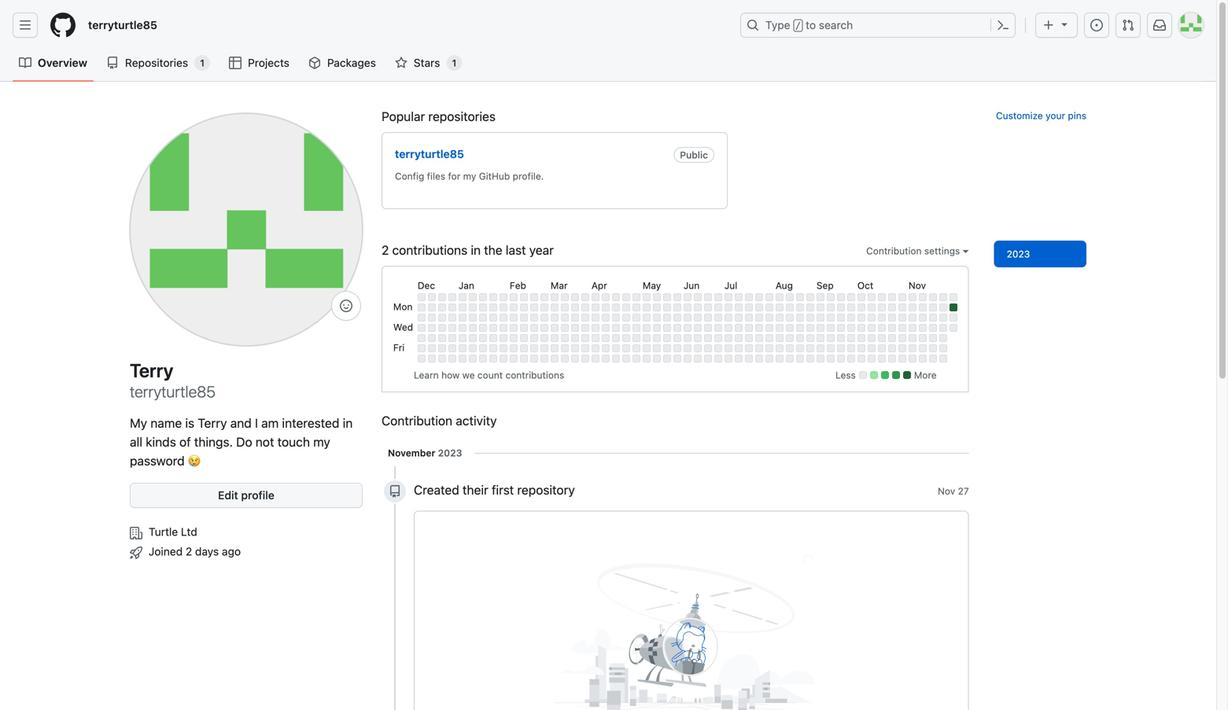 Task type: describe. For each thing, give the bounding box(es) containing it.
is
[[185, 416, 195, 431]]

git pull request image
[[1123, 19, 1135, 31]]

popular repositories
[[382, 109, 496, 124]]

wed
[[393, 322, 413, 333]]

packages link
[[302, 51, 382, 75]]

password
[[130, 454, 185, 469]]

customize
[[997, 110, 1044, 121]]

mar
[[551, 280, 568, 291]]

november 2023
[[388, 448, 463, 459]]

learn how we count contributions link
[[414, 370, 565, 381]]

search
[[819, 19, 854, 31]]

27
[[959, 486, 970, 497]]

pins
[[1069, 110, 1087, 121]]

2 vertical spatial terryturtle85
[[130, 383, 216, 401]]

turtle ltd
[[149, 526, 197, 539]]

table image
[[229, 57, 242, 69]]

how
[[442, 370, 460, 381]]

nov for nov 27
[[938, 486, 956, 497]]

command palette image
[[997, 19, 1010, 31]]

repositories
[[125, 56, 188, 69]]

count
[[478, 370, 503, 381]]

0 vertical spatial terryturtle85 link
[[82, 13, 164, 38]]

😢
[[188, 454, 201, 469]]

0 vertical spatial terryturtle85
[[88, 19, 157, 31]]

1 horizontal spatial 2
[[382, 243, 389, 258]]

1 for stars
[[452, 57, 457, 68]]

congratulations on your first repository! image
[[495, 525, 889, 711]]

more
[[915, 370, 937, 381]]

name
[[151, 416, 182, 431]]

edit
[[218, 489, 238, 502]]

package image
[[309, 57, 321, 69]]

config
[[395, 171, 425, 182]]

organization: turtle ltd element
[[130, 521, 363, 541]]

contribution settings button
[[867, 244, 970, 258]]

created their first repository
[[414, 483, 575, 498]]

edit profile button
[[130, 483, 363, 509]]

contribution settings
[[867, 245, 963, 256]]

joined
[[149, 546, 183, 559]]

activity
[[456, 414, 497, 429]]

contribution for contribution settings
[[867, 245, 922, 256]]

the
[[484, 243, 503, 258]]

settings
[[925, 245, 961, 256]]

not
[[256, 435, 274, 450]]

issue opened image
[[1091, 19, 1104, 31]]

your
[[1046, 110, 1066, 121]]

/
[[796, 20, 801, 31]]

stars
[[414, 56, 440, 69]]

type / to search
[[766, 19, 854, 31]]

in inside my name is terry and i am interested in all kinds of things.  do not touch my password 😢
[[343, 416, 353, 431]]

may
[[643, 280, 661, 291]]

change your avatar image
[[130, 113, 363, 346]]

am
[[261, 416, 279, 431]]

fri
[[393, 342, 405, 353]]

0 vertical spatial in
[[471, 243, 481, 258]]

aug
[[776, 280, 793, 291]]

star image
[[395, 57, 408, 69]]

plus image
[[1043, 19, 1056, 31]]

repositories
[[429, 109, 496, 124]]

created
[[414, 483, 460, 498]]

config files for my github profile.
[[395, 171, 544, 182]]

turtle
[[149, 526, 178, 539]]

their
[[463, 483, 489, 498]]

i
[[255, 416, 258, 431]]

1 horizontal spatial my
[[463, 171, 477, 182]]

dec
[[418, 280, 435, 291]]

terry inside my name is terry and i am interested in all kinds of things.  do not touch my password 😢
[[198, 416, 227, 431]]

customize your pins
[[997, 110, 1087, 121]]

grid containing dec
[[391, 276, 960, 365]]

1 vertical spatial 2023
[[438, 448, 463, 459]]

days
[[195, 546, 219, 559]]

and
[[230, 416, 252, 431]]

1 horizontal spatial 2023
[[1007, 249, 1031, 260]]

joined 2 days ago
[[149, 546, 241, 559]]

of
[[179, 435, 191, 450]]

rocket image
[[130, 547, 142, 560]]

overview link
[[13, 51, 94, 75]]

terry terryturtle85
[[130, 360, 216, 401]]



Task type: locate. For each thing, give the bounding box(es) containing it.
1 horizontal spatial in
[[471, 243, 481, 258]]

0 horizontal spatial my
[[313, 435, 330, 450]]

terry up things.
[[198, 416, 227, 431]]

my
[[463, 171, 477, 182], [313, 435, 330, 450]]

1 vertical spatial terryturtle85 link
[[395, 148, 464, 161]]

contribution inside popup button
[[867, 245, 922, 256]]

1 right the stars at the left
[[452, 57, 457, 68]]

in right interested
[[343, 416, 353, 431]]

1 vertical spatial contribution
[[382, 414, 453, 429]]

0 vertical spatial terry
[[130, 360, 174, 382]]

nov
[[909, 280, 927, 291], [938, 486, 956, 497]]

for
[[448, 171, 461, 182]]

in left the
[[471, 243, 481, 258]]

0 horizontal spatial 2
[[186, 546, 192, 559]]

contributions up dec
[[392, 243, 468, 258]]

2023 down contribution activity
[[438, 448, 463, 459]]

1 horizontal spatial 1
[[452, 57, 457, 68]]

my right 'for'
[[463, 171, 477, 182]]

year
[[530, 243, 554, 258]]

contributions right count
[[506, 370, 565, 381]]

0 horizontal spatial in
[[343, 416, 353, 431]]

touch
[[278, 435, 310, 450]]

0 vertical spatial nov
[[909, 280, 927, 291]]

popular
[[382, 109, 425, 124]]

jun
[[684, 280, 700, 291]]

terryturtle85 link up files
[[395, 148, 464, 161]]

things.
[[194, 435, 233, 450]]

1 vertical spatial in
[[343, 416, 353, 431]]

2023
[[1007, 249, 1031, 260], [438, 448, 463, 459]]

1 for repositories
[[200, 57, 205, 68]]

profile.
[[513, 171, 544, 182]]

1 1 from the left
[[200, 57, 205, 68]]

1 vertical spatial nov
[[938, 486, 956, 497]]

contributions
[[392, 243, 468, 258], [506, 370, 565, 381]]

0 horizontal spatial 1
[[200, 57, 205, 68]]

repository
[[518, 483, 575, 498]]

notifications image
[[1154, 19, 1167, 31]]

type
[[766, 19, 791, 31]]

1 vertical spatial terryturtle85
[[395, 148, 464, 161]]

terryturtle85 link up repositories
[[82, 13, 164, 38]]

1 horizontal spatial contribution
[[867, 245, 922, 256]]

ago
[[222, 546, 241, 559]]

mon
[[393, 301, 413, 312]]

github
[[479, 171, 510, 182]]

1 left table image
[[200, 57, 205, 68]]

organization image
[[130, 527, 142, 540]]

1 vertical spatial terry
[[198, 416, 227, 431]]

0 horizontal spatial contribution
[[382, 414, 453, 429]]

repo image left repositories
[[106, 57, 119, 69]]

0 horizontal spatial 2023
[[438, 448, 463, 459]]

nov left the 27
[[938, 486, 956, 497]]

my down interested
[[313, 435, 330, 450]]

projects
[[248, 56, 290, 69]]

files
[[427, 171, 446, 182]]

1 vertical spatial my
[[313, 435, 330, 450]]

repo image
[[106, 57, 119, 69], [389, 486, 401, 498]]

1 vertical spatial repo image
[[389, 486, 401, 498]]

last
[[506, 243, 526, 258]]

homepage image
[[50, 13, 76, 38]]

0 horizontal spatial nov
[[909, 280, 927, 291]]

jan
[[459, 280, 475, 291]]

cell
[[418, 293, 426, 301], [428, 293, 436, 301], [438, 293, 446, 301], [449, 293, 456, 301], [459, 293, 467, 301], [469, 293, 477, 301], [479, 293, 487, 301], [490, 293, 497, 301], [500, 293, 508, 301], [510, 293, 518, 301], [520, 293, 528, 301], [530, 293, 538, 301], [541, 293, 549, 301], [551, 293, 559, 301], [561, 293, 569, 301], [571, 293, 579, 301], [582, 293, 590, 301], [592, 293, 600, 301], [602, 293, 610, 301], [612, 293, 620, 301], [623, 293, 630, 301], [633, 293, 641, 301], [643, 293, 651, 301], [653, 293, 661, 301], [664, 293, 671, 301], [674, 293, 682, 301], [684, 293, 692, 301], [694, 293, 702, 301], [704, 293, 712, 301], [715, 293, 723, 301], [725, 293, 733, 301], [735, 293, 743, 301], [745, 293, 753, 301], [756, 293, 763, 301], [766, 293, 774, 301], [776, 293, 784, 301], [786, 293, 794, 301], [797, 293, 804, 301], [807, 293, 815, 301], [817, 293, 825, 301], [827, 293, 835, 301], [837, 293, 845, 301], [848, 293, 856, 301], [858, 293, 866, 301], [868, 293, 876, 301], [878, 293, 886, 301], [889, 293, 897, 301], [899, 293, 907, 301], [909, 293, 917, 301], [919, 293, 927, 301], [930, 293, 937, 301], [940, 293, 948, 301], [950, 293, 958, 301], [418, 304, 426, 312], [428, 304, 436, 312], [438, 304, 446, 312], [449, 304, 456, 312], [459, 304, 467, 312], [469, 304, 477, 312], [479, 304, 487, 312], [490, 304, 497, 312], [500, 304, 508, 312], [510, 304, 518, 312], [520, 304, 528, 312], [530, 304, 538, 312], [541, 304, 549, 312], [551, 304, 559, 312], [561, 304, 569, 312], [571, 304, 579, 312], [582, 304, 590, 312], [592, 304, 600, 312], [602, 304, 610, 312], [612, 304, 620, 312], [623, 304, 630, 312], [633, 304, 641, 312], [643, 304, 651, 312], [653, 304, 661, 312], [664, 304, 671, 312], [674, 304, 682, 312], [684, 304, 692, 312], [694, 304, 702, 312], [704, 304, 712, 312], [715, 304, 723, 312], [725, 304, 733, 312], [735, 304, 743, 312], [745, 304, 753, 312], [756, 304, 763, 312], [766, 304, 774, 312], [776, 304, 784, 312], [786, 304, 794, 312], [797, 304, 804, 312], [807, 304, 815, 312], [817, 304, 825, 312], [827, 304, 835, 312], [837, 304, 845, 312], [848, 304, 856, 312], [858, 304, 866, 312], [868, 304, 876, 312], [878, 304, 886, 312], [889, 304, 897, 312], [899, 304, 907, 312], [909, 304, 917, 312], [919, 304, 927, 312], [930, 304, 937, 312], [940, 304, 948, 312], [950, 304, 958, 312], [418, 314, 426, 322], [428, 314, 436, 322], [438, 314, 446, 322], [449, 314, 456, 322], [459, 314, 467, 322], [469, 314, 477, 322], [479, 314, 487, 322], [490, 314, 497, 322], [500, 314, 508, 322], [510, 314, 518, 322], [520, 314, 528, 322], [530, 314, 538, 322], [541, 314, 549, 322], [551, 314, 559, 322], [561, 314, 569, 322], [571, 314, 579, 322], [582, 314, 590, 322], [592, 314, 600, 322], [602, 314, 610, 322], [612, 314, 620, 322], [623, 314, 630, 322], [633, 314, 641, 322], [643, 314, 651, 322], [653, 314, 661, 322], [664, 314, 671, 322], [674, 314, 682, 322], [684, 314, 692, 322], [694, 314, 702, 322], [704, 314, 712, 322], [715, 314, 723, 322], [725, 314, 733, 322], [735, 314, 743, 322], [745, 314, 753, 322], [756, 314, 763, 322], [766, 314, 774, 322], [776, 314, 784, 322], [786, 314, 794, 322], [797, 314, 804, 322], [807, 314, 815, 322], [817, 314, 825, 322], [827, 314, 835, 322], [837, 314, 845, 322], [848, 314, 856, 322], [858, 314, 866, 322], [868, 314, 876, 322], [878, 314, 886, 322], [889, 314, 897, 322], [899, 314, 907, 322], [909, 314, 917, 322], [919, 314, 927, 322], [930, 314, 937, 322], [940, 314, 948, 322], [950, 314, 958, 322], [418, 324, 426, 332], [428, 324, 436, 332], [438, 324, 446, 332], [449, 324, 456, 332], [459, 324, 467, 332], [469, 324, 477, 332], [479, 324, 487, 332], [490, 324, 497, 332], [500, 324, 508, 332], [510, 324, 518, 332], [520, 324, 528, 332], [530, 324, 538, 332], [541, 324, 549, 332], [551, 324, 559, 332], [561, 324, 569, 332], [571, 324, 579, 332], [582, 324, 590, 332], [592, 324, 600, 332], [602, 324, 610, 332], [612, 324, 620, 332], [623, 324, 630, 332], [633, 324, 641, 332], [643, 324, 651, 332], [653, 324, 661, 332], [664, 324, 671, 332], [674, 324, 682, 332], [684, 324, 692, 332], [694, 324, 702, 332], [704, 324, 712, 332], [715, 324, 723, 332], [725, 324, 733, 332], [735, 324, 743, 332], [745, 324, 753, 332], [756, 324, 763, 332], [766, 324, 774, 332], [776, 324, 784, 332], [786, 324, 794, 332], [797, 324, 804, 332], [807, 324, 815, 332], [817, 324, 825, 332], [827, 324, 835, 332], [837, 324, 845, 332], [848, 324, 856, 332], [858, 324, 866, 332], [868, 324, 876, 332], [878, 324, 886, 332], [889, 324, 897, 332], [899, 324, 907, 332], [909, 324, 917, 332], [919, 324, 927, 332], [930, 324, 937, 332], [940, 324, 948, 332], [950, 324, 958, 332], [418, 334, 426, 342], [428, 334, 436, 342], [438, 334, 446, 342], [449, 334, 456, 342], [459, 334, 467, 342], [469, 334, 477, 342], [479, 334, 487, 342], [490, 334, 497, 342], [500, 334, 508, 342], [510, 334, 518, 342], [520, 334, 528, 342], [530, 334, 538, 342], [541, 334, 549, 342], [551, 334, 559, 342], [561, 334, 569, 342], [571, 334, 579, 342], [582, 334, 590, 342], [592, 334, 600, 342], [602, 334, 610, 342], [612, 334, 620, 342], [623, 334, 630, 342], [633, 334, 641, 342], [643, 334, 651, 342], [653, 334, 661, 342], [664, 334, 671, 342], [674, 334, 682, 342], [684, 334, 692, 342], [694, 334, 702, 342], [704, 334, 712, 342], [715, 334, 723, 342], [725, 334, 733, 342], [735, 334, 743, 342], [745, 334, 753, 342], [756, 334, 763, 342], [766, 334, 774, 342], [776, 334, 784, 342], [786, 334, 794, 342], [797, 334, 804, 342], [807, 334, 815, 342], [817, 334, 825, 342], [827, 334, 835, 342], [837, 334, 845, 342], [848, 334, 856, 342], [858, 334, 866, 342], [868, 334, 876, 342], [878, 334, 886, 342], [889, 334, 897, 342], [899, 334, 907, 342], [909, 334, 917, 342], [919, 334, 927, 342], [930, 334, 937, 342], [940, 334, 948, 342], [418, 345, 426, 353], [428, 345, 436, 353], [438, 345, 446, 353], [449, 345, 456, 353], [459, 345, 467, 353], [469, 345, 477, 353], [479, 345, 487, 353], [490, 345, 497, 353], [500, 345, 508, 353], [510, 345, 518, 353], [520, 345, 528, 353], [530, 345, 538, 353], [541, 345, 549, 353], [551, 345, 559, 353], [561, 345, 569, 353], [571, 345, 579, 353], [582, 345, 590, 353], [592, 345, 600, 353], [602, 345, 610, 353], [612, 345, 620, 353], [623, 345, 630, 353], [633, 345, 641, 353], [643, 345, 651, 353], [653, 345, 661, 353], [664, 345, 671, 353], [674, 345, 682, 353], [684, 345, 692, 353], [694, 345, 702, 353], [704, 345, 712, 353], [715, 345, 723, 353], [725, 345, 733, 353], [735, 345, 743, 353], [745, 345, 753, 353], [756, 345, 763, 353], [766, 345, 774, 353], [776, 345, 784, 353], [786, 345, 794, 353], [797, 345, 804, 353], [807, 345, 815, 353], [817, 345, 825, 353], [827, 345, 835, 353], [837, 345, 845, 353], [848, 345, 856, 353], [858, 345, 866, 353], [868, 345, 876, 353], [878, 345, 886, 353], [889, 345, 897, 353], [899, 345, 907, 353], [909, 345, 917, 353], [919, 345, 927, 353], [930, 345, 937, 353], [940, 345, 948, 353], [418, 355, 426, 363], [428, 355, 436, 363], [438, 355, 446, 363], [449, 355, 456, 363], [459, 355, 467, 363], [469, 355, 477, 363], [479, 355, 487, 363], [490, 355, 497, 363], [500, 355, 508, 363], [510, 355, 518, 363], [520, 355, 528, 363], [530, 355, 538, 363], [541, 355, 549, 363], [551, 355, 559, 363], [561, 355, 569, 363], [571, 355, 579, 363], [582, 355, 590, 363], [592, 355, 600, 363], [602, 355, 610, 363], [612, 355, 620, 363], [623, 355, 630, 363], [633, 355, 641, 363], [643, 355, 651, 363], [653, 355, 661, 363], [664, 355, 671, 363], [674, 355, 682, 363], [684, 355, 692, 363], [694, 355, 702, 363], [704, 355, 712, 363], [715, 355, 723, 363], [725, 355, 733, 363], [735, 355, 743, 363], [745, 355, 753, 363], [756, 355, 763, 363], [766, 355, 774, 363], [776, 355, 784, 363], [786, 355, 794, 363], [797, 355, 804, 363], [807, 355, 815, 363], [817, 355, 825, 363], [827, 355, 835, 363], [837, 355, 845, 363], [848, 355, 856, 363], [858, 355, 866, 363], [868, 355, 876, 363], [878, 355, 886, 363], [889, 355, 897, 363], [899, 355, 907, 363], [909, 355, 917, 363], [919, 355, 927, 363], [930, 355, 937, 363], [940, 355, 948, 363]]

terryturtle85 up repositories
[[88, 19, 157, 31]]

terryturtle85 up files
[[395, 148, 464, 161]]

projects link
[[223, 51, 296, 75]]

terry inside terry terryturtle85
[[130, 360, 174, 382]]

edit profile
[[218, 489, 275, 502]]

feb
[[510, 280, 527, 291]]

1 horizontal spatial terry
[[198, 416, 227, 431]]

0 vertical spatial contribution
[[867, 245, 922, 256]]

my
[[130, 416, 147, 431]]

learn how we count contributions
[[414, 370, 565, 381]]

to
[[806, 19, 816, 31]]

learn
[[414, 370, 439, 381]]

all
[[130, 435, 142, 450]]

grid
[[391, 276, 960, 365]]

0 horizontal spatial terry
[[130, 360, 174, 382]]

0 vertical spatial my
[[463, 171, 477, 182]]

0 vertical spatial 2
[[382, 243, 389, 258]]

nov for nov
[[909, 280, 927, 291]]

november
[[388, 448, 436, 459]]

my name is terry and i am interested in all kinds of things.  do not touch my password 😢
[[130, 416, 353, 469]]

1 horizontal spatial repo image
[[389, 486, 401, 498]]

nov 27
[[938, 486, 970, 497]]

sep
[[817, 280, 834, 291]]

2 1 from the left
[[452, 57, 457, 68]]

profile
[[241, 489, 275, 502]]

in
[[471, 243, 481, 258], [343, 416, 353, 431]]

0 vertical spatial 2023
[[1007, 249, 1031, 260]]

terryturtle85
[[88, 19, 157, 31], [395, 148, 464, 161], [130, 383, 216, 401]]

0 horizontal spatial repo image
[[106, 57, 119, 69]]

terry
[[130, 360, 174, 382], [198, 416, 227, 431]]

nov 27 link
[[938, 484, 970, 499]]

kinds
[[146, 435, 176, 450]]

2023 link
[[995, 241, 1087, 268]]

my inside my name is terry and i am interested in all kinds of things.  do not touch my password 😢
[[313, 435, 330, 450]]

contribution up oct at the top right
[[867, 245, 922, 256]]

triangle down image
[[1059, 18, 1071, 30]]

we
[[463, 370, 475, 381]]

public
[[680, 149, 709, 160]]

1 vertical spatial 2
[[186, 546, 192, 559]]

packages
[[327, 56, 376, 69]]

contribution
[[867, 245, 922, 256], [382, 414, 453, 429]]

terry up "my" at the bottom left of page
[[130, 360, 174, 382]]

0 vertical spatial contributions
[[392, 243, 468, 258]]

oct
[[858, 280, 874, 291]]

contribution up november
[[382, 414, 453, 429]]

contribution activity
[[382, 414, 497, 429]]

0 vertical spatial repo image
[[106, 57, 119, 69]]

1 horizontal spatial nov
[[938, 486, 956, 497]]

smiley image
[[340, 300, 353, 313]]

do
[[236, 435, 252, 450]]

1 horizontal spatial contributions
[[506, 370, 565, 381]]

1 horizontal spatial terryturtle85 link
[[395, 148, 464, 161]]

2
[[382, 243, 389, 258], [186, 546, 192, 559]]

ltd
[[181, 526, 197, 539]]

less
[[836, 370, 856, 381]]

1 vertical spatial contributions
[[506, 370, 565, 381]]

overview
[[38, 56, 87, 69]]

nov down the contribution settings popup button at right top
[[909, 280, 927, 291]]

2023 right settings
[[1007, 249, 1031, 260]]

repo image left the created
[[389, 486, 401, 498]]

apr
[[592, 280, 608, 291]]

first
[[492, 483, 514, 498]]

jul
[[725, 280, 738, 291]]

0 horizontal spatial contributions
[[392, 243, 468, 258]]

interested
[[282, 416, 340, 431]]

terryturtle85 up name on the left bottom
[[130, 383, 216, 401]]

terryturtle85 link
[[82, 13, 164, 38], [395, 148, 464, 161]]

0 horizontal spatial terryturtle85 link
[[82, 13, 164, 38]]

book image
[[19, 57, 31, 69]]

2       contributions         in the last year
[[382, 243, 554, 258]]

contribution for contribution activity
[[382, 414, 453, 429]]



Task type: vqa. For each thing, say whether or not it's contained in the screenshot.
0 for Closed
no



